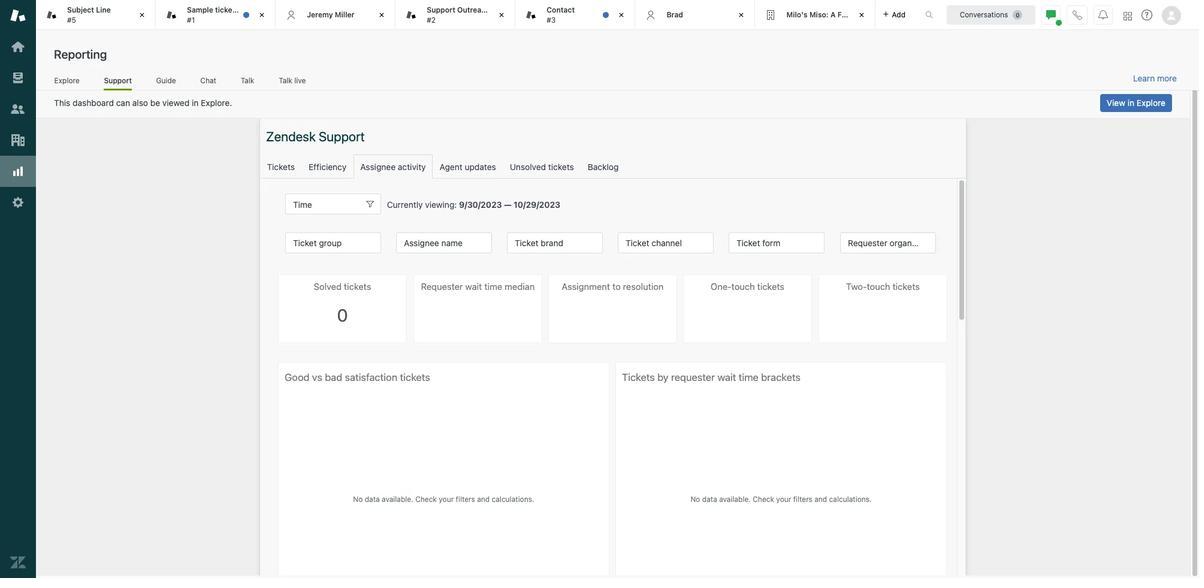 Task type: locate. For each thing, give the bounding box(es) containing it.
learn more link
[[1133, 73, 1177, 84]]

close image for milo's miso: a foodlez subsidiary tab
[[855, 9, 867, 21]]

0 horizontal spatial talk
[[241, 76, 254, 85]]

2 close image from the left
[[256, 9, 268, 21]]

in
[[192, 98, 199, 108], [1128, 98, 1134, 108]]

brad
[[667, 10, 683, 19]]

close image
[[136, 9, 148, 21], [256, 9, 268, 21], [496, 9, 508, 21], [736, 9, 748, 21], [855, 9, 867, 21]]

support up '#2' on the left top of the page
[[427, 5, 455, 14]]

explore
[[54, 76, 80, 85], [1137, 98, 1166, 108]]

zendesk products image
[[1124, 12, 1132, 20]]

this dashboard can also be viewed in explore.
[[54, 98, 232, 108]]

support outreach #2
[[427, 5, 490, 24]]

guide link
[[156, 76, 176, 89]]

close image left milo's
[[736, 9, 748, 21]]

0 vertical spatial support
[[427, 5, 455, 14]]

explore up this
[[54, 76, 80, 85]]

0 horizontal spatial in
[[192, 98, 199, 108]]

talk inside talk link
[[241, 76, 254, 85]]

2 tab from the left
[[396, 0, 516, 30]]

support link
[[104, 76, 132, 90]]

0 horizontal spatial support
[[104, 76, 132, 85]]

button displays agent's chat status as online. image
[[1046, 10, 1056, 19]]

learn
[[1133, 73, 1155, 83]]

milo's
[[786, 10, 808, 19]]

milo's miso: a foodlez subsidiary tab
[[755, 0, 905, 30]]

1 vertical spatial support
[[104, 76, 132, 85]]

3 tab from the left
[[516, 0, 635, 30]]

talk left the live
[[279, 76, 292, 85]]

5 close image from the left
[[855, 9, 867, 21]]

a
[[831, 10, 836, 19]]

miller
[[335, 10, 355, 19]]

in right view
[[1128, 98, 1134, 108]]

reporting
[[54, 47, 107, 61]]

support
[[427, 5, 455, 14], [104, 76, 132, 85]]

jeremy
[[307, 10, 333, 19]]

talk for talk
[[241, 76, 254, 85]]

close image right line
[[136, 9, 148, 21]]

jeremy miller tab
[[276, 0, 396, 30]]

1 horizontal spatial talk
[[279, 76, 292, 85]]

learn more
[[1133, 73, 1177, 83]]

1 talk from the left
[[241, 76, 254, 85]]

talk live link
[[278, 76, 306, 89]]

viewed
[[162, 98, 190, 108]]

guide
[[156, 76, 176, 85]]

0 horizontal spatial explore
[[54, 76, 80, 85]]

contact #3
[[547, 5, 575, 24]]

brad tab
[[635, 0, 755, 30]]

talk link
[[240, 76, 254, 89]]

zendesk image
[[10, 555, 26, 570]]

close image left "jeremy"
[[256, 9, 268, 21]]

1 close image from the left
[[136, 9, 148, 21]]

talk right chat
[[241, 76, 254, 85]]

#2
[[427, 15, 436, 24]]

#3
[[547, 15, 556, 24]]

2 talk from the left
[[279, 76, 292, 85]]

in right viewed
[[192, 98, 199, 108]]

miso:
[[810, 10, 829, 19]]

tab containing subject line
[[36, 0, 156, 30]]

close image inside jeremy miller tab
[[376, 9, 388, 21]]

tab containing support outreach
[[396, 0, 516, 30]]

zendesk support image
[[10, 8, 26, 23]]

talk inside talk live 'link'
[[279, 76, 292, 85]]

subsidiary
[[867, 10, 905, 19]]

customers image
[[10, 101, 26, 117]]

1 horizontal spatial explore
[[1137, 98, 1166, 108]]

close image inside milo's miso: a foodlez subsidiary tab
[[855, 9, 867, 21]]

1 horizontal spatial in
[[1128, 98, 1134, 108]]

1 horizontal spatial support
[[427, 5, 455, 14]]

close image left brad
[[616, 9, 628, 21]]

in inside button
[[1128, 98, 1134, 108]]

3 close image from the left
[[496, 9, 508, 21]]

close image right miller
[[376, 9, 388, 21]]

chat
[[200, 76, 216, 85]]

1 in from the left
[[192, 98, 199, 108]]

1 close image from the left
[[376, 9, 388, 21]]

1 vertical spatial explore
[[1137, 98, 1166, 108]]

subject
[[67, 5, 94, 14]]

views image
[[10, 70, 26, 86]]

explore down the learn more link
[[1137, 98, 1166, 108]]

1 horizontal spatial close image
[[616, 9, 628, 21]]

1 tab from the left
[[36, 0, 156, 30]]

close image inside brad tab
[[736, 9, 748, 21]]

close image right a at the right
[[855, 9, 867, 21]]

close image
[[376, 9, 388, 21], [616, 9, 628, 21]]

explore.
[[201, 98, 232, 108]]

2 in from the left
[[1128, 98, 1134, 108]]

milo's miso: a foodlez subsidiary
[[786, 10, 905, 19]]

tab
[[36, 0, 156, 30], [396, 0, 516, 30], [516, 0, 635, 30]]

notifications image
[[1098, 10, 1108, 19]]

talk
[[241, 76, 254, 85], [279, 76, 292, 85]]

#1 tab
[[156, 0, 276, 30]]

4 close image from the left
[[736, 9, 748, 21]]

0 horizontal spatial close image
[[376, 9, 388, 21]]

outreach
[[457, 5, 490, 14]]

close image right outreach
[[496, 9, 508, 21]]

support up can
[[104, 76, 132, 85]]

support inside support outreach #2
[[427, 5, 455, 14]]

0 vertical spatial explore
[[54, 76, 80, 85]]



Task type: describe. For each thing, give the bounding box(es) containing it.
close image inside #1 tab
[[256, 9, 268, 21]]

subject line #5
[[67, 5, 111, 24]]

line
[[96, 5, 111, 14]]

can
[[116, 98, 130, 108]]

contact
[[547, 5, 575, 14]]

dashboard
[[73, 98, 114, 108]]

view in explore button
[[1100, 94, 1172, 112]]

admin image
[[10, 195, 26, 210]]

get help image
[[1142, 10, 1152, 20]]

chat link
[[200, 76, 217, 89]]

conversations button
[[947, 5, 1036, 24]]

be
[[150, 98, 160, 108]]

support for support
[[104, 76, 132, 85]]

add button
[[875, 0, 913, 29]]

#1
[[187, 15, 195, 24]]

support for support outreach #2
[[427, 5, 455, 14]]

close image for brad tab
[[736, 9, 748, 21]]

view in explore
[[1107, 98, 1166, 108]]

talk live
[[279, 76, 306, 85]]

2 close image from the left
[[616, 9, 628, 21]]

organizations image
[[10, 132, 26, 148]]

more
[[1157, 73, 1177, 83]]

tab containing contact
[[516, 0, 635, 30]]

add
[[892, 10, 905, 19]]

#5
[[67, 15, 76, 24]]

main element
[[0, 0, 36, 578]]

this
[[54, 98, 70, 108]]

live
[[294, 76, 306, 85]]

tabs tab list
[[36, 0, 913, 30]]

conversations
[[960, 10, 1008, 19]]

reporting image
[[10, 164, 26, 179]]

get started image
[[10, 39, 26, 55]]

close image for tab containing support outreach
[[496, 9, 508, 21]]

jeremy miller
[[307, 10, 355, 19]]

foodlez
[[838, 10, 865, 19]]

talk for talk live
[[279, 76, 292, 85]]

close image for tab containing subject line
[[136, 9, 148, 21]]

also
[[132, 98, 148, 108]]

view
[[1107, 98, 1125, 108]]

explore inside button
[[1137, 98, 1166, 108]]

explore link
[[54, 76, 80, 89]]



Task type: vqa. For each thing, say whether or not it's contained in the screenshot.
the A
yes



